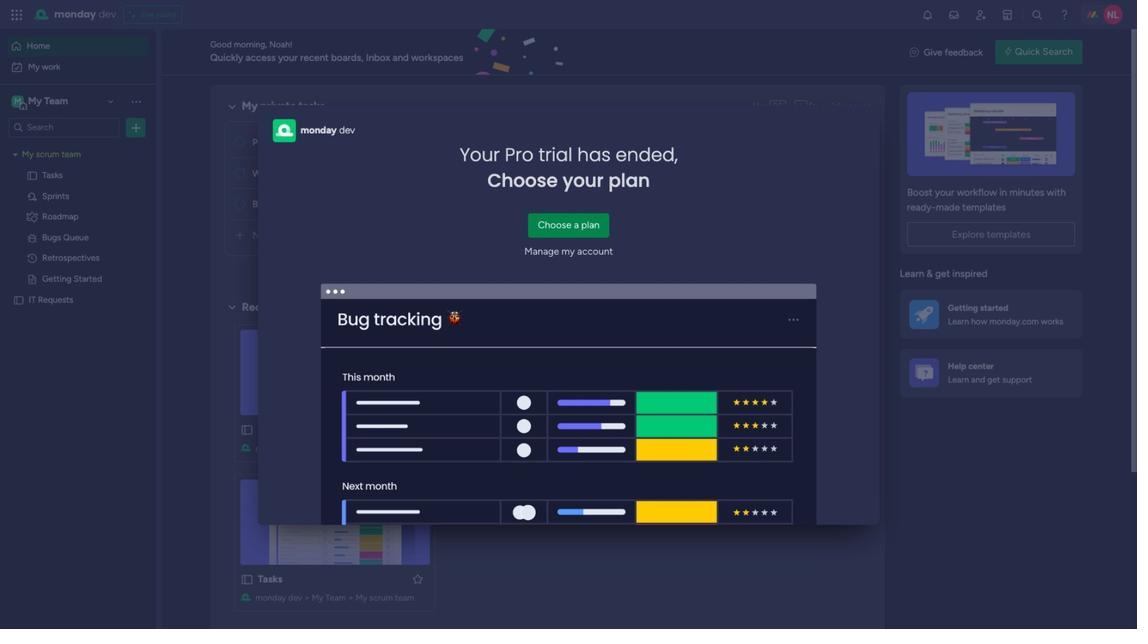 Task type: locate. For each thing, give the bounding box(es) containing it.
1 vertical spatial heading
[[460, 142, 678, 194]]

0 vertical spatial public board image
[[26, 170, 38, 182]]

1 horizontal spatial public board image
[[666, 423, 679, 437]]

help center element
[[900, 349, 1083, 397]]

v2 user feedback image
[[910, 45, 919, 59]]

add to favorites image
[[412, 423, 424, 436], [412, 573, 424, 585]]

0 horizontal spatial heading
[[339, 123, 355, 138]]

monday marketplace image
[[1002, 9, 1014, 21]]

0 vertical spatial add to favorites image
[[412, 423, 424, 436]]

public board image
[[26, 170, 38, 182], [666, 423, 679, 437]]

2 add to favorites image from the top
[[412, 573, 424, 585]]

1 vertical spatial public board image
[[666, 423, 679, 437]]

quick search results list box
[[225, 315, 871, 626]]

v2 bolt switch image
[[1005, 45, 1012, 59]]

update feed image
[[948, 9, 960, 21]]

option
[[7, 37, 148, 56], [7, 57, 148, 77], [0, 144, 155, 147]]

list box
[[0, 142, 155, 475]]

public board image
[[26, 274, 38, 285], [13, 294, 24, 306], [240, 423, 254, 437], [453, 423, 466, 437], [240, 573, 254, 586]]

1 vertical spatial option
[[7, 57, 148, 77]]

public board image for second add to favorites "icon" from the top
[[240, 573, 254, 586]]

public board image right remove from favorites icon
[[666, 423, 679, 437]]

templates image image
[[911, 92, 1072, 176]]

help image
[[1059, 9, 1071, 21]]

select product image
[[11, 9, 23, 21]]

remove from favorites image
[[624, 423, 637, 436]]

1 vertical spatial add to favorites image
[[412, 573, 424, 585]]

1 horizontal spatial heading
[[460, 142, 678, 194]]

0 vertical spatial option
[[7, 37, 148, 56]]

getting started element
[[900, 290, 1083, 339]]

workspace image
[[12, 95, 24, 108]]

heading
[[339, 123, 355, 138], [460, 142, 678, 194]]

0 horizontal spatial public board image
[[26, 170, 38, 182]]

public board image down search in workspace field
[[26, 170, 38, 182]]

close recently visited image
[[225, 300, 240, 315]]

Search in workspace field
[[26, 121, 102, 135]]



Task type: vqa. For each thing, say whether or not it's contained in the screenshot.
top heading
yes



Task type: describe. For each thing, give the bounding box(es) containing it.
close my private tasks image
[[225, 99, 240, 114]]

public board image for 1st add to favorites "icon" from the top of the the quick search results list box
[[240, 423, 254, 437]]

0 vertical spatial heading
[[339, 123, 355, 138]]

workspace selection element
[[12, 94, 70, 110]]

noah lott image
[[1104, 5, 1123, 24]]

1 add to favorites image from the top
[[412, 423, 424, 436]]

public board image for remove from favorites icon
[[453, 423, 466, 437]]

2 vertical spatial option
[[0, 144, 155, 147]]

caret down image
[[13, 151, 18, 159]]

see plans image
[[129, 8, 140, 21]]

notifications image
[[921, 9, 934, 21]]

invite members image
[[975, 9, 987, 21]]

search everything image
[[1032, 9, 1044, 21]]



